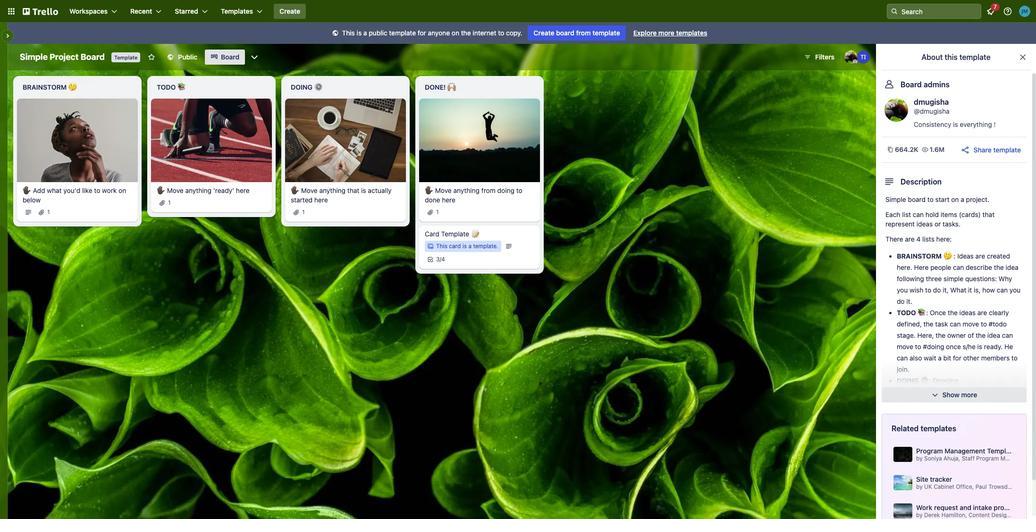 Task type: locate. For each thing, give the bounding box(es) containing it.
is right s/he
[[978, 343, 983, 351]]

here right 'ready'
[[236, 186, 250, 194]]

or
[[935, 220, 941, 228]]

template right share
[[994, 146, 1021, 154]]

2 ✋🏿 from the left
[[157, 186, 165, 194]]

dmugisha link
[[914, 98, 949, 106]]

that inside each list can hold items (cards) that represent ideas or tasks.
[[983, 211, 995, 219]]

program down related templates
[[916, 447, 943, 455]]

1 you from the left
[[897, 286, 908, 294]]

move inside ✋🏿 move anything that is actually started here
[[301, 186, 318, 194]]

0 horizontal spatial todo
[[157, 83, 176, 91]]

0 horizontal spatial brainstorm
[[23, 83, 67, 91]]

📚 inside text field
[[178, 83, 186, 91]]

0 horizontal spatial this
[[342, 29, 355, 37]]

on inside ✋🏿 add what you'd like to work on below
[[119, 186, 126, 194]]

by left soniya
[[916, 455, 923, 462]]

this member is an admin of this board. image
[[853, 59, 857, 64]]

TODO 📚 text field
[[151, 80, 272, 95]]

1 vertical spatial doing
[[897, 377, 919, 385]]

clearly
[[989, 309, 1009, 317]]

0 horizontal spatial 🙌🏽
[[448, 83, 456, 91]]

to inside ✋🏿 add what you'd like to work on below
[[94, 186, 100, 194]]

0 vertical spatial todo
[[157, 83, 176, 91]]

0 horizontal spatial move
[[897, 343, 914, 351]]

1 vertical spatial project
[[1019, 483, 1036, 491]]

brainstorm 🤔 down board name text field
[[23, 83, 77, 91]]

on right start
[[952, 195, 959, 204]]

more for explore
[[659, 29, 675, 37]]

1 horizontal spatial this
[[436, 243, 448, 250]]

2 anything from the left
[[319, 186, 346, 194]]

✋🏿 inside ✋🏿 move anything that is actually started here
[[291, 186, 299, 194]]

is inside ✋🏿 move anything that is actually started here
[[361, 186, 366, 194]]

0 horizontal spatial 🤔
[[68, 83, 77, 91]]

1 horizontal spatial idea
[[1006, 263, 1019, 272]]

to inside ✋🏿 move anything from doing to done here
[[516, 186, 523, 194]]

anything
[[185, 186, 212, 194], [319, 186, 346, 194], [454, 186, 480, 194]]

🙌🏽
[[448, 83, 456, 91], [920, 388, 929, 396]]

it
[[968, 286, 972, 294]]

move inside ✋🏿 move anything from doing to done here
[[435, 186, 452, 194]]

1 vertical spatial move
[[897, 343, 914, 351]]

board left the admins
[[901, 80, 922, 89]]

to right wish at the bottom right of the page
[[926, 286, 932, 294]]

1 horizontal spatial brainstorm
[[897, 252, 942, 260]]

1 horizontal spatial 🤔
[[944, 252, 952, 260]]

brainstorm 🤔 up here
[[897, 252, 952, 260]]

stage.
[[897, 331, 916, 339]]

more
[[659, 29, 675, 37], [962, 391, 978, 399]]

3 / 4
[[436, 256, 445, 263]]

1 down what
[[47, 209, 50, 216]]

0 vertical spatial from
[[576, 29, 591, 37]]

explore
[[634, 29, 657, 37]]

0 vertical spatial that
[[347, 186, 359, 194]]

4 for are
[[917, 235, 921, 243]]

trello inspiration (inspiringtaco) image
[[857, 51, 870, 64]]

1 ✋🏿 from the left
[[23, 186, 31, 194]]

1 horizontal spatial simple
[[886, 195, 906, 204]]

can up 'join.'
[[897, 354, 908, 362]]

by left "uk"
[[916, 483, 923, 491]]

here right started
[[314, 196, 328, 204]]

1 vertical spatial from
[[482, 186, 496, 194]]

move for ✋🏿 move anything that is actually started here
[[301, 186, 318, 194]]

0 vertical spatial more
[[659, 29, 675, 37]]

you
[[897, 286, 908, 294], [1010, 286, 1021, 294]]

do left the "it."
[[897, 297, 905, 305]]

0 horizontal spatial that
[[347, 186, 359, 194]]

more inside button
[[962, 391, 978, 399]]

✋🏿 add what you'd like to work on below
[[23, 186, 126, 204]]

on for work
[[119, 186, 126, 194]]

todo up defined,
[[897, 309, 916, 317]]

3 anything from the left
[[454, 186, 480, 194]]

do left it,
[[933, 286, 941, 294]]

the down task
[[936, 331, 946, 339]]

items
[[941, 211, 958, 219]]

4 ✋🏿 from the left
[[425, 186, 433, 194]]

🤔 down board name text field
[[68, 83, 77, 91]]

0 vertical spatial this
[[342, 29, 355, 37]]

can up owner
[[950, 320, 961, 328]]

0 horizontal spatial templates
[[676, 29, 708, 37]]

template up card
[[441, 230, 469, 238]]

management
[[945, 447, 986, 455]]

filters
[[815, 53, 835, 61]]

three
[[926, 275, 942, 283]]

are right there on the top of page
[[905, 235, 915, 243]]

✋🏿 move anything that is actually started here
[[291, 186, 392, 204]]

can
[[913, 211, 924, 219], [953, 263, 964, 272], [997, 286, 1008, 294], [950, 320, 961, 328], [1002, 331, 1013, 339], [897, 354, 908, 362]]

todo down public "button"
[[157, 83, 176, 91]]

move down stage.
[[897, 343, 914, 351]]

1 horizontal spatial todo 📚
[[897, 309, 927, 317]]

1 by from the top
[[916, 455, 923, 462]]

why
[[999, 275, 1013, 283]]

to down he
[[1012, 354, 1018, 362]]

3
[[436, 256, 440, 263]]

brainstorm up here
[[897, 252, 942, 260]]

designer
[[992, 512, 1016, 519]]

here right done
[[442, 196, 456, 204]]

1 vertical spatial 📚
[[918, 309, 927, 317]]

simple down 'back to home' image
[[20, 52, 48, 62]]

0 horizontal spatial you
[[897, 286, 908, 294]]

to left copy.
[[498, 29, 504, 37]]

to left start
[[928, 195, 934, 204]]

do
[[933, 286, 941, 294], [897, 297, 905, 305]]

0 horizontal spatial on
[[119, 186, 126, 194]]

ahuja,
[[944, 455, 961, 462]]

1 vertical spatial ⚙️
[[921, 377, 929, 385]]

0 horizontal spatial @
[[1017, 512, 1023, 519]]

✋🏿 move anything that is actually started here link
[[291, 186, 400, 205]]

project inside site tracker by uk cabinet office, paul trowsdale, project
[[1019, 483, 1036, 491]]

this right the sm image
[[342, 29, 355, 37]]

template left star or unstar board image
[[114, 54, 138, 60]]

anything for that
[[319, 186, 346, 194]]

1 for ✋🏿 move anything from doing to done here
[[436, 209, 439, 216]]

office,
[[956, 483, 974, 491]]

4 right 3
[[441, 256, 445, 263]]

template
[[114, 54, 138, 60], [441, 230, 469, 238], [987, 447, 1016, 455]]

✋🏿 for ✋🏿 move anything that is actually started here
[[291, 186, 299, 194]]

a
[[364, 29, 367, 37], [961, 195, 965, 204], [469, 243, 472, 250], [938, 354, 942, 362]]

here inside ✋🏿 move anything from doing to done here
[[442, 196, 456, 204]]

that left actually
[[347, 186, 359, 194]]

add
[[33, 186, 45, 194]]

list
[[902, 211, 911, 219]]

star or unstar board image
[[148, 53, 156, 61]]

can inside each list can hold items (cards) that represent ideas or tasks.
[[913, 211, 924, 219]]

0 horizontal spatial move
[[167, 186, 184, 194]]

1 horizontal spatial do
[[933, 286, 941, 294]]

board up brainstorm 🤔 text field
[[81, 52, 105, 62]]

that inside ✋🏿 move anything that is actually started here
[[347, 186, 359, 194]]

to inside the ": ideas are created here. here people can describe the idea following three simple questions: why you wish to do it, what it is, how can you do it."
[[926, 286, 932, 294]]

1 horizontal spatial board
[[908, 195, 926, 204]]

0 vertical spatial done!
[[425, 83, 446, 91]]

work
[[102, 186, 117, 194]]

1 vertical spatial ideas
[[960, 309, 976, 317]]

1 horizontal spatial ⚙️
[[921, 377, 929, 385]]

@ left trello
[[1017, 512, 1023, 519]]

create for create board from template
[[534, 29, 555, 37]]

2 horizontal spatial here
[[442, 196, 456, 204]]

1 vertical spatial templates
[[921, 424, 957, 433]]

: left once
[[927, 309, 928, 317]]

on right "work"
[[119, 186, 126, 194]]

card
[[425, 230, 440, 238]]

1 horizontal spatial board
[[221, 53, 240, 61]]

0 horizontal spatial doing
[[291, 83, 313, 91]]

0 vertical spatial 🙌🏽
[[448, 83, 456, 91]]

3 move from the left
[[435, 186, 452, 194]]

ideas
[[958, 252, 974, 260]]

4 left lists
[[917, 235, 921, 243]]

board for simple
[[908, 195, 926, 204]]

anything inside ✋🏿 move anything from doing to done here
[[454, 186, 480, 194]]

⚙️ inside doing ⚙️ : ongoing done! 🙌🏽 : finished
[[921, 377, 929, 385]]

1 down done
[[436, 209, 439, 216]]

1 horizontal spatial templates
[[921, 424, 957, 433]]

1 horizontal spatial brainstorm 🤔
[[897, 252, 952, 260]]

and
[[960, 504, 972, 512]]

⚙️
[[314, 83, 323, 91], [921, 377, 929, 385]]

project inside board name text field
[[50, 52, 79, 62]]

1 down ✋🏿 move anything 'ready' here
[[168, 199, 171, 206]]

2 vertical spatial are
[[978, 309, 987, 317]]

1 horizontal spatial done!
[[897, 388, 918, 396]]

you down why
[[1010, 286, 1021, 294]]

2 vertical spatial template
[[987, 447, 1016, 455]]

board link
[[205, 50, 245, 65]]

@
[[1026, 455, 1031, 462], [1017, 512, 1023, 519]]

0 vertical spatial are
[[905, 235, 915, 243]]

more right show
[[962, 391, 978, 399]]

0 vertical spatial 4
[[917, 235, 921, 243]]

2 by from the top
[[916, 483, 923, 491]]

2 horizontal spatial board
[[901, 80, 922, 89]]

a left bit
[[938, 354, 942, 362]]

once
[[946, 343, 961, 351]]

anything inside ✋🏿 move anything that is actually started here
[[319, 186, 346, 194]]

customize views image
[[250, 52, 259, 62]]

✋🏿 add what you'd like to work on below link
[[23, 186, 132, 205]]

represent
[[886, 220, 915, 228]]

7 notifications image
[[985, 6, 997, 17]]

1 vertical spatial done!
[[897, 388, 918, 396]]

Board name text field
[[15, 50, 110, 65]]

todo 📚 down the "it."
[[897, 309, 927, 317]]

1 vertical spatial are
[[976, 252, 985, 260]]

0 vertical spatial template
[[114, 54, 138, 60]]

are up describe
[[976, 252, 985, 260]]

1 move from the left
[[167, 186, 184, 194]]

brainstorm
[[23, 83, 67, 91], [897, 252, 942, 260]]

can right the list
[[913, 211, 924, 219]]

todo 📚 down public "button"
[[157, 83, 186, 91]]

you up the "it."
[[897, 286, 908, 294]]

is left actually
[[361, 186, 366, 194]]

are left clearly
[[978, 309, 987, 317]]

there are 4 lists here:
[[886, 235, 952, 243]]

2 horizontal spatial on
[[952, 195, 959, 204]]

ideas down hold
[[917, 220, 933, 228]]

you'd
[[63, 186, 80, 194]]

1 vertical spatial 🙌🏽
[[920, 388, 929, 396]]

1 horizontal spatial project
[[1019, 483, 1036, 491]]

the down created
[[994, 263, 1004, 272]]

that down project.
[[983, 211, 995, 219]]

below
[[23, 196, 41, 204]]

templates right "explore" at the top of the page
[[676, 29, 708, 37]]

1 horizontal spatial 🙌🏽
[[920, 388, 929, 396]]

0 vertical spatial on
[[452, 29, 459, 37]]

request
[[934, 504, 958, 512]]

✋🏿 move anything from doing to done here
[[425, 186, 523, 204]]

1 horizontal spatial doing
[[897, 377, 919, 385]]

1 vertical spatial @
[[1017, 512, 1023, 519]]

dmugisha (dmugisha) image
[[885, 98, 908, 122]]

can up simple
[[953, 263, 964, 272]]

simple inside board name text field
[[20, 52, 48, 62]]

project right the trowsdale,
[[1019, 483, 1036, 491]]

#todo
[[989, 320, 1007, 328]]

📚 left once
[[918, 309, 927, 317]]

1 vertical spatial more
[[962, 391, 978, 399]]

🤔
[[68, 83, 77, 91], [944, 252, 952, 260]]

1 down started
[[302, 209, 305, 216]]

board for create
[[556, 29, 575, 37]]

2 move from the left
[[301, 186, 318, 194]]

here inside ✋🏿 move anything that is actually started here
[[314, 196, 328, 204]]

brainstorm down board name text field
[[23, 83, 67, 91]]

: ideas are created here. here people can describe the idea following three simple questions: why you wish to do it, what it is, how can you do it.
[[897, 252, 1021, 305]]

ideas down it
[[960, 309, 976, 317]]

move up of
[[963, 320, 979, 328]]

by left derek
[[916, 512, 923, 519]]

here for ✋🏿 move anything from doing to done here
[[442, 196, 456, 204]]

⚙️ inside text field
[[314, 83, 323, 91]]

: left ideas
[[954, 252, 956, 260]]

process
[[994, 504, 1019, 512]]

0 horizontal spatial idea
[[988, 331, 1001, 339]]

this
[[342, 29, 355, 37], [436, 243, 448, 250]]

idea up ready.
[[988, 331, 1001, 339]]

🤔 up people at the right bottom of the page
[[944, 252, 952, 260]]

brainstorm 🤔 inside text field
[[23, 83, 77, 91]]

this for this is a public template for anyone on the internet to copy.
[[342, 29, 355, 37]]

1
[[168, 199, 171, 206], [47, 209, 50, 216], [302, 209, 305, 216], [436, 209, 439, 216]]

1 horizontal spatial 📚
[[918, 309, 927, 317]]

0 vertical spatial 📚
[[178, 83, 186, 91]]

1 vertical spatial idea
[[988, 331, 1001, 339]]

0 vertical spatial @
[[1026, 455, 1031, 462]]

here:
[[937, 235, 952, 243]]

idea inside the : once the ideas are clearly defined, the task can move to #todo stage. here, the owner of the idea can move to #doing once s/he is ready. he can also wait a bit for other members to join.
[[988, 331, 1001, 339]]

3 ✋🏿 from the left
[[291, 186, 299, 194]]

for left "anyone"
[[418, 29, 426, 37]]

template left br
[[987, 447, 1016, 455]]

1 vertical spatial template
[[441, 230, 469, 238]]

1 horizontal spatial create
[[534, 29, 555, 37]]

tracker
[[930, 475, 953, 484]]

1 horizontal spatial more
[[962, 391, 978, 399]]

0 vertical spatial ideas
[[917, 220, 933, 228]]

for
[[418, 29, 426, 37], [953, 354, 962, 362]]

0 horizontal spatial here
[[236, 186, 250, 194]]

doing inside doing ⚙️ : ongoing done! 🙌🏽 : finished
[[897, 377, 919, 385]]

1 for ✋🏿 move anything that is actually started here
[[302, 209, 305, 216]]

2 vertical spatial on
[[952, 195, 959, 204]]

finished
[[932, 388, 958, 396]]

0 horizontal spatial todo 📚
[[157, 83, 186, 91]]

project up brainstorm 🤔 text field
[[50, 52, 79, 62]]

0 horizontal spatial from
[[482, 186, 496, 194]]

1 vertical spatial create
[[534, 29, 555, 37]]

board left customize views image on the left
[[221, 53, 240, 61]]

1 horizontal spatial on
[[452, 29, 459, 37]]

what
[[951, 286, 967, 294]]

2 horizontal spatial move
[[435, 186, 452, 194]]

dmugisha (dmugisha) image
[[845, 51, 858, 64]]

hamilton,
[[942, 512, 967, 519]]

program right staff
[[977, 455, 999, 462]]

0 horizontal spatial ⚙️
[[314, 83, 323, 91]]

todo 📚 inside text field
[[157, 83, 186, 91]]

doing for doing ⚙️
[[291, 83, 313, 91]]

more right "explore" at the top of the page
[[659, 29, 675, 37]]

idea up why
[[1006, 263, 1019, 272]]

brainstorm inside text field
[[23, 83, 67, 91]]

1 horizontal spatial template
[[441, 230, 469, 238]]

0 vertical spatial board
[[556, 29, 575, 37]]

1 anything from the left
[[185, 186, 212, 194]]

0 horizontal spatial board
[[556, 29, 575, 37]]

todo 📚
[[157, 83, 186, 91], [897, 309, 927, 317]]

template
[[389, 29, 416, 37], [593, 29, 620, 37], [960, 53, 991, 61], [994, 146, 1021, 154]]

0 vertical spatial by
[[916, 455, 923, 462]]

1 vertical spatial brainstorm
[[897, 252, 942, 260]]

for right bit
[[953, 354, 962, 362]]

0 horizontal spatial create
[[280, 7, 300, 15]]

1 horizontal spatial for
[[953, 354, 962, 362]]

0 horizontal spatial for
[[418, 29, 426, 37]]

✋🏿 inside ✋🏿 move anything 'ready' here link
[[157, 186, 165, 194]]

3 by from the top
[[916, 512, 923, 519]]

0 horizontal spatial anything
[[185, 186, 212, 194]]

a down the 📝
[[469, 243, 472, 250]]

1 vertical spatial 4
[[441, 256, 445, 263]]

filters button
[[801, 50, 838, 65]]

✋🏿 inside ✋🏿 add what you'd like to work on below
[[23, 186, 31, 194]]

0 horizontal spatial ideas
[[917, 220, 933, 228]]

are inside the ": ideas are created here. here people can describe the idea following three simple questions: why you wish to do it, what it is, how can you do it."
[[976, 252, 985, 260]]

4 for /
[[441, 256, 445, 263]]

board
[[556, 29, 575, 37], [908, 195, 926, 204]]

template right this
[[960, 53, 991, 61]]

templates up soniya
[[921, 424, 957, 433]]

can down why
[[997, 286, 1008, 294]]

0 vertical spatial create
[[280, 7, 300, 15]]

doing
[[291, 83, 313, 91], [897, 377, 919, 385]]

admins
[[924, 80, 950, 89]]

site
[[916, 475, 929, 484]]

2 vertical spatial by
[[916, 512, 923, 519]]

0 horizontal spatial simple
[[20, 52, 48, 62]]

this left card
[[436, 243, 448, 250]]

doing ⚙️ : ongoing done! 🙌🏽 : finished
[[897, 377, 959, 396]]

trello
[[1024, 512, 1036, 519]]

0 vertical spatial do
[[933, 286, 941, 294]]

anything for 'ready'
[[185, 186, 212, 194]]

🤔 inside text field
[[68, 83, 77, 91]]

ideas
[[917, 220, 933, 228], [960, 309, 976, 317]]

consistency
[[914, 120, 952, 128]]

📚 down public "button"
[[178, 83, 186, 91]]

is left the 'public'
[[357, 29, 362, 37]]

1 horizontal spatial @
[[1026, 455, 1031, 462]]

program management template by soniya ahuja, staff program manager @ br
[[916, 447, 1036, 462]]

to right 'doing'
[[516, 186, 523, 194]]

here
[[236, 186, 250, 194], [314, 196, 328, 204], [442, 196, 456, 204]]

simple up each
[[886, 195, 906, 204]]

1 vertical spatial this
[[436, 243, 448, 250]]

1 for ✋🏿 move anything 'ready' here
[[168, 199, 171, 206]]

2 horizontal spatial anything
[[454, 186, 480, 194]]

0 vertical spatial move
[[963, 320, 979, 328]]

public
[[178, 53, 197, 61]]

br
[[1033, 455, 1036, 462]]

create inside button
[[280, 7, 300, 15]]

1 vertical spatial simple
[[886, 195, 906, 204]]

manager
[[1001, 455, 1024, 462]]

@ left br
[[1026, 455, 1031, 462]]

✋🏿 inside ✋🏿 move anything from doing to done here
[[425, 186, 433, 194]]

664.2k
[[895, 145, 919, 153]]

1 horizontal spatial move
[[963, 320, 979, 328]]

to right like
[[94, 186, 100, 194]]

doing inside text field
[[291, 83, 313, 91]]



Task type: vqa. For each thing, say whether or not it's contained in the screenshot.
"here" related to ✋🏿 Move anything that is actually started here
yes



Task type: describe. For each thing, give the bounding box(es) containing it.
: once the ideas are clearly defined, the task can move to #todo stage. here, the owner of the idea can move to #doing once s/he is ready. he can also wait a bit for other members to join.
[[897, 309, 1018, 373]]

/
[[440, 256, 441, 263]]

card template 📝
[[425, 230, 480, 238]]

move for ✋🏿 move anything from doing to done here
[[435, 186, 452, 194]]

this is a public template for anyone on the internet to copy.
[[342, 29, 522, 37]]

card
[[449, 243, 461, 250]]

of
[[968, 331, 974, 339]]

each list can hold items (cards) that represent ideas or tasks.
[[886, 211, 995, 228]]

(cards)
[[959, 211, 981, 219]]

anyone
[[428, 29, 450, 37]]

public button
[[161, 50, 203, 65]]

template.
[[473, 243, 498, 250]]

he
[[1005, 343, 1013, 351]]

this for this card is a template.
[[436, 243, 448, 250]]

anything for from
[[454, 186, 480, 194]]

1.6m
[[930, 145, 945, 153]]

how
[[983, 286, 995, 294]]

other
[[964, 354, 980, 362]]

create for create
[[280, 7, 300, 15]]

✋🏿 for ✋🏿 move anything 'ready' here
[[157, 186, 165, 194]]

staff
[[962, 455, 975, 462]]

starred
[[175, 7, 198, 15]]

show more
[[943, 391, 978, 399]]

share template button
[[961, 145, 1021, 155]]

by inside program management template by soniya ahuja, staff program manager @ br
[[916, 455, 923, 462]]

wish
[[910, 286, 924, 294]]

are inside the : once the ideas are clearly defined, the task can move to #todo stage. here, the owner of the idea can move to #doing once s/he is ready. he can also wait a bit for other members to join.
[[978, 309, 987, 317]]

people
[[931, 263, 952, 272]]

it.
[[907, 297, 913, 305]]

following
[[897, 275, 924, 283]]

simple for simple board to start on a project.
[[886, 195, 906, 204]]

workspaces button
[[64, 4, 123, 19]]

: left finished
[[929, 388, 930, 396]]

move for ✋🏿 move anything 'ready' here
[[167, 186, 184, 194]]

describe
[[966, 263, 993, 272]]

@ inside work request and intake process by derek hamilton, content designer @ trello
[[1017, 512, 1023, 519]]

BRAINSTORM 🤔 text field
[[17, 80, 138, 95]]

✋🏿 move anything 'ready' here link
[[157, 186, 266, 195]]

is left everything in the top of the page
[[953, 120, 958, 128]]

simple board to start on a project.
[[886, 195, 990, 204]]

sm image
[[331, 29, 340, 38]]

explore more templates link
[[628, 25, 713, 41]]

the right of
[[976, 331, 986, 339]]

ideas inside the : once the ideas are clearly defined, the task can move to #todo stage. here, the owner of the idea can move to #doing once s/he is ready. he can also wait a bit for other members to join.
[[960, 309, 976, 317]]

card template 📝 link
[[425, 229, 535, 239]]

idea inside the ": ideas are created here. here people can describe the idea following three simple questions: why you wish to do it, what it is, how can you do it."
[[1006, 263, 1019, 272]]

what
[[47, 186, 62, 194]]

board for board admins
[[901, 80, 922, 89]]

📝
[[471, 230, 480, 238]]

!
[[994, 120, 996, 128]]

done
[[425, 196, 440, 204]]

the inside the ": ideas are created here. here people can describe the idea following three simple questions: why you wish to do it, what it is, how can you do it."
[[994, 263, 1004, 272]]

the left internet
[[461, 29, 471, 37]]

s/he
[[963, 343, 976, 351]]

✋🏿 move anything from doing to done here link
[[425, 186, 535, 205]]

ideas inside each list can hold items (cards) that represent ideas or tasks.
[[917, 220, 933, 228]]

dmugisha @dmugisha
[[914, 98, 950, 115]]

defined,
[[897, 320, 922, 328]]

by inside site tracker by uk cabinet office, paul trowsdale, project
[[916, 483, 923, 491]]

to up also at the bottom right of the page
[[915, 343, 922, 351]]

0 vertical spatial for
[[418, 29, 426, 37]]

related templates
[[892, 424, 957, 433]]

done! inside done! 🙌🏽 text field
[[425, 83, 446, 91]]

✋🏿 for ✋🏿 add what you'd like to work on below
[[23, 186, 31, 194]]

here
[[914, 263, 929, 272]]

jeremy miller (jeremymiller198) image
[[1019, 6, 1031, 17]]

actually
[[368, 186, 392, 194]]

1 horizontal spatial todo
[[897, 309, 916, 317]]

consistency is everything !
[[914, 120, 996, 128]]

this card is a template.
[[436, 243, 498, 250]]

related
[[892, 424, 919, 433]]

members
[[982, 354, 1010, 362]]

is inside the : once the ideas are clearly defined, the task can move to #todo stage. here, the owner of the idea can move to #doing once s/he is ready. he can also wait a bit for other members to join.
[[978, 343, 983, 351]]

doing
[[497, 186, 515, 194]]

about
[[922, 53, 943, 61]]

primary element
[[0, 0, 1036, 23]]

board for board
[[221, 53, 240, 61]]

project.
[[966, 195, 990, 204]]

wait
[[924, 354, 937, 362]]

templates
[[221, 7, 253, 15]]

@ inside program management template by soniya ahuja, staff program manager @ br
[[1026, 455, 1031, 462]]

create button
[[274, 4, 306, 19]]

paul
[[976, 483, 987, 491]]

2 you from the left
[[1010, 286, 1021, 294]]

work request and intake process by derek hamilton, content designer @ trello
[[916, 504, 1036, 519]]

⚙️ for doing ⚙️ : ongoing done! 🙌🏽 : finished
[[921, 377, 929, 385]]

recent
[[130, 7, 152, 15]]

0 horizontal spatial template
[[114, 54, 138, 60]]

hold
[[926, 211, 939, 219]]

template right the 'public'
[[389, 29, 416, 37]]

@dmugisha
[[914, 107, 950, 115]]

0 vertical spatial templates
[[676, 29, 708, 37]]

open information menu image
[[1003, 7, 1013, 16]]

template inside program management template by soniya ahuja, staff program manager @ br
[[987, 447, 1016, 455]]

DOING ⚙️ text field
[[285, 80, 406, 95]]

a inside the : once the ideas are clearly defined, the task can move to #todo stage. here, the owner of the idea can move to #doing once s/he is ready. he can also wait a bit for other members to join.
[[938, 354, 942, 362]]

like
[[82, 186, 92, 194]]

todo inside text field
[[157, 83, 176, 91]]

back to home image
[[23, 4, 58, 19]]

✋🏿 for ✋🏿 move anything from doing to done here
[[425, 186, 433, 194]]

this
[[945, 53, 958, 61]]

a left the 'public'
[[364, 29, 367, 37]]

: inside the ": ideas are created here. here people can describe the idea following three simple questions: why you wish to do it, what it is, how can you do it."
[[954, 252, 956, 260]]

task
[[936, 320, 948, 328]]

board admins
[[901, 80, 950, 89]]

🙌🏽 inside doing ⚙️ : ongoing done! 🙌🏽 : finished
[[920, 388, 929, 396]]

create board from template link
[[528, 25, 626, 41]]

also
[[910, 354, 922, 362]]

is right card
[[463, 243, 467, 250]]

: inside the : once the ideas are clearly defined, the task can move to #todo stage. here, the owner of the idea can move to #doing once s/he is ready. he can also wait a bit for other members to join.
[[927, 309, 928, 317]]

for inside the : once the ideas are clearly defined, the task can move to #todo stage. here, the owner of the idea can move to #doing once s/he is ready. he can also wait a bit for other members to join.
[[953, 354, 962, 362]]

dmugisha
[[914, 98, 949, 106]]

each
[[886, 211, 901, 219]]

search image
[[891, 8, 899, 15]]

from inside ✋🏿 move anything from doing to done here
[[482, 186, 496, 194]]

by inside work request and intake process by derek hamilton, content designer @ trello
[[916, 512, 923, 519]]

can up he
[[1002, 331, 1013, 339]]

more for show
[[962, 391, 978, 399]]

uk
[[925, 483, 932, 491]]

1 vertical spatial 🤔
[[944, 252, 952, 260]]

done! inside doing ⚙️ : ongoing done! 🙌🏽 : finished
[[897, 388, 918, 396]]

here.
[[897, 263, 913, 272]]

public
[[369, 29, 387, 37]]

🙌🏽 inside text field
[[448, 83, 456, 91]]

Search field
[[899, 4, 981, 18]]

workspaces
[[69, 7, 108, 15]]

a left project.
[[961, 195, 965, 204]]

template left "explore" at the top of the page
[[593, 29, 620, 37]]

explore more templates
[[634, 29, 708, 37]]

share template
[[974, 146, 1021, 154]]

simple project board
[[20, 52, 105, 62]]

doing ⚙️
[[291, 83, 323, 91]]

done! 🙌🏽
[[425, 83, 456, 91]]

internet
[[473, 29, 497, 37]]

doing for doing ⚙️ : ongoing done! 🙌🏽 : finished
[[897, 377, 919, 385]]

tasks.
[[943, 220, 961, 228]]

create board from template
[[534, 29, 620, 37]]

DONE! 🙌🏽 text field
[[419, 80, 540, 95]]

: left "ongoing"
[[929, 377, 931, 385]]

intake
[[973, 504, 992, 512]]

the up here,
[[924, 320, 934, 328]]

here for ✋🏿 move anything that is actually started here
[[314, 196, 328, 204]]

recent button
[[125, 4, 167, 19]]

⚙️ for doing ⚙️
[[314, 83, 323, 91]]

template inside button
[[994, 146, 1021, 154]]

created
[[987, 252, 1010, 260]]

board inside text field
[[81, 52, 105, 62]]

the right once
[[948, 309, 958, 317]]

simple for simple project board
[[20, 52, 48, 62]]

lists
[[923, 235, 935, 243]]

to left #todo
[[981, 320, 987, 328]]

1 horizontal spatial program
[[977, 455, 999, 462]]

on for anyone
[[452, 29, 459, 37]]

0 horizontal spatial do
[[897, 297, 905, 305]]

0 horizontal spatial program
[[916, 447, 943, 455]]



